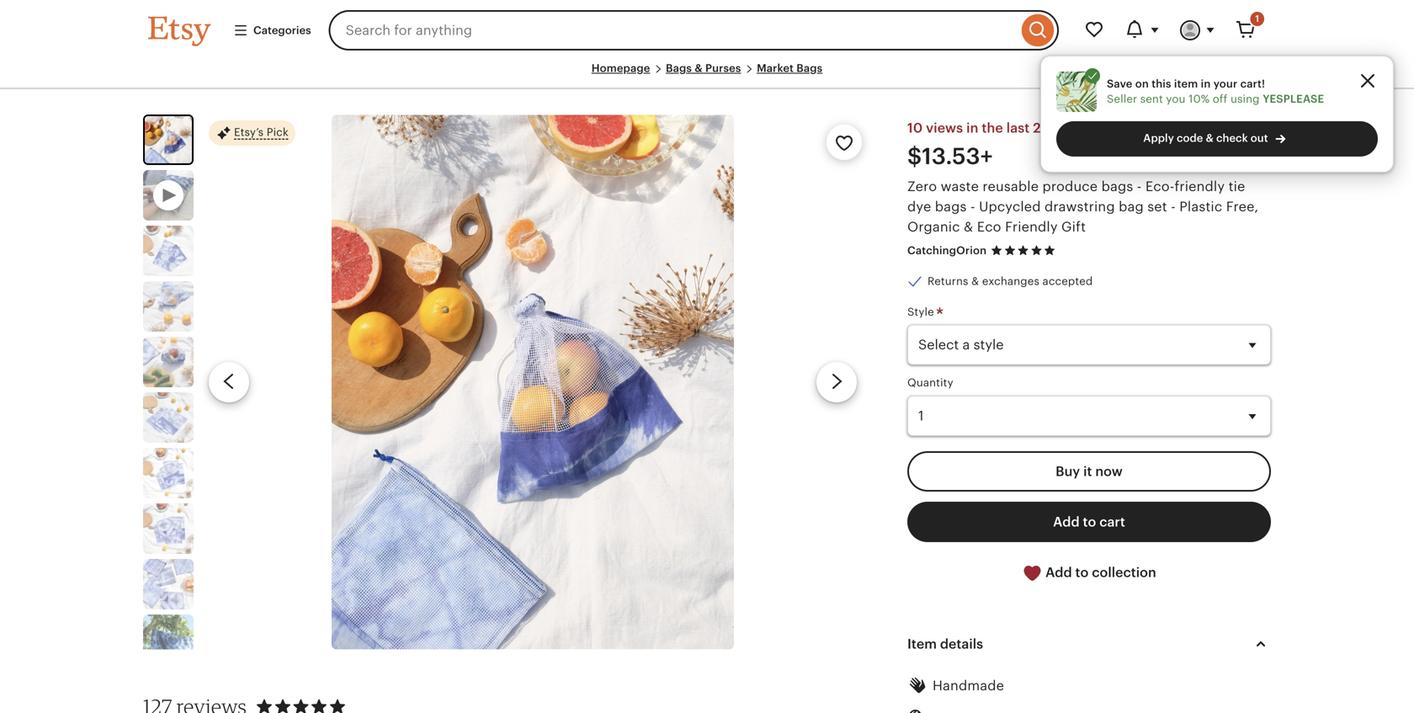 Task type: describe. For each thing, give the bounding box(es) containing it.
out
[[1251, 132, 1269, 144]]

sent
[[1141, 93, 1164, 105]]

buy it now
[[1056, 464, 1123, 479]]

check
[[1217, 132, 1249, 144]]

10 views in the last 24 hours $13.53+
[[908, 121, 1090, 169]]

buy
[[1056, 464, 1081, 479]]

item
[[1175, 77, 1199, 90]]

free,
[[1227, 199, 1259, 214]]

purses
[[706, 62, 741, 75]]

market bags link
[[757, 62, 823, 75]]

catchingorion link
[[908, 244, 987, 257]]

zero waste reusable produce bags eco-friendly tie dye bags 2 small + 2 large image
[[143, 504, 194, 554]]

to for collection
[[1076, 565, 1089, 580]]

add to cart
[[1054, 514, 1126, 529]]

friendly
[[1006, 219, 1058, 234]]

on
[[1136, 77, 1149, 90]]

off
[[1213, 93, 1228, 105]]

produce
[[1043, 179, 1098, 194]]

0 horizontal spatial zero waste reusable produce bags eco-friendly tie dye bags 1 small bag image
[[145, 116, 192, 164]]

& inside zero waste reusable produce bags - eco-friendly tie dye bags - upcycled drawstring bag set - plastic free, organic & eco friendly gift
[[964, 219, 974, 234]]

reusable
[[983, 179, 1039, 194]]

menu bar containing homepage
[[148, 61, 1267, 89]]

$13.53+
[[908, 143, 993, 169]]

Search for anything text field
[[329, 10, 1018, 51]]

bag
[[1119, 199, 1144, 214]]

& inside menu bar
[[695, 62, 703, 75]]

eco
[[977, 219, 1002, 234]]

1 horizontal spatial -
[[1138, 179, 1142, 194]]

24
[[1033, 121, 1050, 136]]

style
[[908, 306, 938, 318]]

cart!
[[1241, 77, 1266, 90]]

zero waste reusable produce bags eco-friendly tie dye bags 2 small bags image
[[143, 281, 194, 332]]

set
[[1148, 199, 1168, 214]]

zero waste reusable produce bags eco-friendly tie dye bags image 8 image
[[143, 559, 194, 610]]

waste
[[941, 179, 979, 194]]

eco-
[[1146, 179, 1175, 194]]

1 bags from the left
[[666, 62, 692, 75]]

yesplease
[[1263, 93, 1325, 105]]

zero waste reusable produce bags eco-friendly tie dye bags 3 small bags image
[[143, 393, 194, 443]]

to for cart
[[1083, 514, 1097, 529]]

add to collection
[[1043, 565, 1157, 580]]

it
[[1084, 464, 1093, 479]]

now
[[1096, 464, 1123, 479]]

apply code & check out
[[1144, 132, 1269, 144]]

2 bags from the left
[[797, 62, 823, 75]]

gift
[[1062, 219, 1086, 234]]

accepted
[[1043, 275, 1093, 288]]

last
[[1007, 121, 1030, 136]]

the
[[982, 121, 1004, 136]]

etsy's pick button
[[209, 120, 295, 147]]

2 horizontal spatial -
[[1172, 199, 1176, 214]]

hours
[[1053, 121, 1090, 136]]

drawstring
[[1045, 199, 1116, 214]]

item details
[[908, 637, 984, 652]]

homepage link
[[592, 62, 650, 75]]

apply
[[1144, 132, 1175, 144]]

seller
[[1107, 93, 1138, 105]]

none search field inside the categories banner
[[329, 10, 1059, 51]]

zero waste reusable produce bags eco-friendly tie dye bags image 9 image
[[143, 615, 194, 665]]

zero waste reusable produce bags eco-friendly tie dye bags 1 small + 1 large image
[[143, 226, 194, 276]]

add to cart button
[[908, 502, 1272, 542]]

add to collection button
[[908, 552, 1272, 594]]

etsy's pick
[[234, 126, 289, 139]]

details
[[940, 637, 984, 652]]

exchanges
[[983, 275, 1040, 288]]

catchingorion
[[908, 244, 987, 257]]

& right code
[[1206, 132, 1214, 144]]

code
[[1177, 132, 1204, 144]]

in inside the save on this item in your cart! seller sent you 10% off using yesplease
[[1201, 77, 1211, 90]]



Task type: vqa. For each thing, say whether or not it's contained in the screenshot.
Upcycled
yes



Task type: locate. For each thing, give the bounding box(es) containing it.
- left the eco-
[[1138, 179, 1142, 194]]

1 vertical spatial add
[[1046, 565, 1073, 580]]

plastic
[[1180, 199, 1223, 214]]

menu bar
[[148, 61, 1267, 89]]

your
[[1214, 77, 1238, 90]]

to inside "button"
[[1083, 514, 1097, 529]]

bags down search for anything text field
[[666, 62, 692, 75]]

in left the
[[967, 121, 979, 136]]

10
[[908, 121, 923, 136]]

1 vertical spatial to
[[1076, 565, 1089, 580]]

& right returns
[[972, 275, 980, 288]]

you
[[1167, 93, 1186, 105]]

add left cart
[[1054, 514, 1080, 529]]

10%
[[1189, 93, 1210, 105]]

pick
[[267, 126, 289, 139]]

bags up bag
[[1102, 179, 1134, 194]]

0 vertical spatial add
[[1054, 514, 1080, 529]]

apply code & check out link
[[1057, 121, 1379, 157]]

0 vertical spatial bags
[[1102, 179, 1134, 194]]

tie
[[1229, 179, 1246, 194]]

& left eco at top
[[964, 219, 974, 234]]

0 horizontal spatial bags
[[935, 199, 967, 214]]

1 vertical spatial in
[[967, 121, 979, 136]]

& left purses at top
[[695, 62, 703, 75]]

save on this item in your cart! seller sent you 10% off using yesplease
[[1107, 77, 1325, 105]]

- right set at the right of page
[[1172, 199, 1176, 214]]

quantity
[[908, 376, 954, 389]]

item details button
[[893, 624, 1287, 664]]

- down the waste
[[971, 199, 976, 214]]

1 vertical spatial bags
[[935, 199, 967, 214]]

zero waste reusable produce bags eco-friendly tie dye bags 2 small + 1 large image
[[143, 337, 194, 388]]

0 horizontal spatial -
[[971, 199, 976, 214]]

dye
[[908, 199, 932, 214]]

returns
[[928, 275, 969, 288]]

0 horizontal spatial in
[[967, 121, 979, 136]]

organic
[[908, 219, 961, 234]]

zero waste reusable produce bags eco-friendly tie dye bags 3 small + 2 large image
[[143, 448, 194, 499]]

item
[[908, 637, 937, 652]]

this
[[1152, 77, 1172, 90]]

categories
[[253, 24, 311, 37]]

zero waste reusable produce bags eco-friendly tie dye bags 1 small bag image
[[332, 115, 734, 650], [145, 116, 192, 164]]

in inside 10 views in the last 24 hours $13.53+
[[967, 121, 979, 136]]

to inside button
[[1076, 565, 1089, 580]]

save
[[1107, 77, 1133, 90]]

add inside button
[[1046, 565, 1073, 580]]

friendly
[[1175, 179, 1225, 194]]

1 horizontal spatial zero waste reusable produce bags eco-friendly tie dye bags 1 small bag image
[[332, 115, 734, 650]]

0 vertical spatial in
[[1201, 77, 1211, 90]]

views
[[926, 121, 964, 136]]

categories banner
[[118, 0, 1297, 61]]

bags
[[666, 62, 692, 75], [797, 62, 823, 75]]

zero waste reusable produce bags - eco-friendly tie dye bags - upcycled drawstring bag set - plastic free, organic & eco friendly gift
[[908, 179, 1259, 234]]

bags
[[1102, 179, 1134, 194], [935, 199, 967, 214]]

zero
[[908, 179, 937, 194]]

add for add to cart
[[1054, 514, 1080, 529]]

add
[[1054, 514, 1080, 529], [1046, 565, 1073, 580]]

0 vertical spatial to
[[1083, 514, 1097, 529]]

using
[[1231, 93, 1260, 105]]

market bags
[[757, 62, 823, 75]]

-
[[1138, 179, 1142, 194], [971, 199, 976, 214], [1172, 199, 1176, 214]]

to left cart
[[1083, 514, 1097, 529]]

bags & purses link
[[666, 62, 741, 75]]

1 horizontal spatial bags
[[797, 62, 823, 75]]

0 horizontal spatial bags
[[666, 62, 692, 75]]

bags right market
[[797, 62, 823, 75]]

bags down the waste
[[935, 199, 967, 214]]

to left collection
[[1076, 565, 1089, 580]]

homepage
[[592, 62, 650, 75]]

etsy's
[[234, 126, 264, 139]]

in up 10%
[[1201, 77, 1211, 90]]

1 horizontal spatial in
[[1201, 77, 1211, 90]]

upcycled
[[979, 199, 1041, 214]]

market
[[757, 62, 794, 75]]

1 link
[[1226, 10, 1267, 51]]

&
[[695, 62, 703, 75], [1206, 132, 1214, 144], [964, 219, 974, 234], [972, 275, 980, 288]]

in
[[1201, 77, 1211, 90], [967, 121, 979, 136]]

handmade
[[933, 678, 1005, 694]]

to
[[1083, 514, 1097, 529], [1076, 565, 1089, 580]]

add down add to cart
[[1046, 565, 1073, 580]]

collection
[[1092, 565, 1157, 580]]

buy it now button
[[908, 451, 1272, 492]]

add for add to collection
[[1046, 565, 1073, 580]]

returns & exchanges accepted
[[928, 275, 1093, 288]]

add inside "button"
[[1054, 514, 1080, 529]]

1 horizontal spatial bags
[[1102, 179, 1134, 194]]

cart
[[1100, 514, 1126, 529]]

1
[[1256, 13, 1260, 24]]

None search field
[[329, 10, 1059, 51]]

bags & purses
[[666, 62, 741, 75]]

categories button
[[221, 15, 324, 46]]



